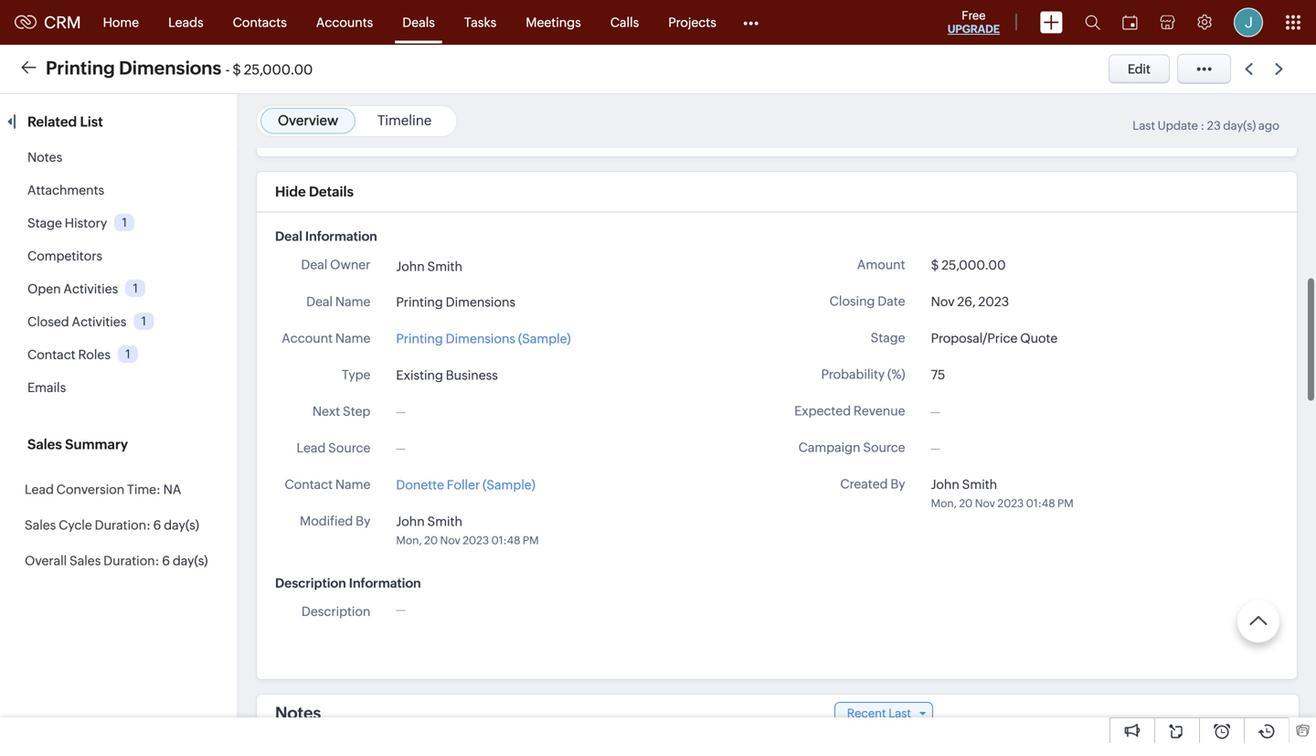 Task type: describe. For each thing, give the bounding box(es) containing it.
probability
[[821, 367, 885, 382]]

activities for open activities
[[63, 282, 118, 296]]

printing dimensions (sample)
[[396, 331, 571, 346]]

printing for printing dimensions
[[396, 295, 443, 309]]

upgrade
[[948, 23, 1000, 35]]

john smith mon, 20 nov 2023 01:48 pm for created by
[[931, 477, 1074, 510]]

closing
[[830, 294, 875, 309]]

previous record image
[[1245, 63, 1253, 75]]

0 horizontal spatial notes
[[27, 150, 62, 165]]

business
[[446, 368, 498, 382]]

nov 26, 2023
[[931, 294, 1009, 309]]

conversion
[[56, 482, 125, 497]]

donette foller (sample) link
[[396, 475, 535, 494]]

leads link
[[154, 0, 218, 44]]

donette
[[396, 477, 444, 492]]

duration: for overall sales duration:
[[103, 553, 159, 568]]

timeline
[[378, 112, 432, 128]]

meetings link
[[511, 0, 596, 44]]

name for deal name
[[335, 294, 371, 309]]

crm
[[44, 13, 81, 32]]

$  25,000.00
[[931, 258, 1006, 272]]

account name
[[282, 331, 371, 345]]

(%)
[[888, 367, 905, 382]]

0 vertical spatial 2023
[[978, 294, 1009, 309]]

john for created by
[[931, 477, 960, 492]]

lead for lead source
[[297, 440, 326, 455]]

2023 for created by
[[998, 497, 1024, 510]]

lead for lead conversion time: na
[[25, 482, 54, 497]]

foller
[[447, 477, 480, 492]]

day(s) for overall sales duration: 6 day(s)
[[173, 553, 208, 568]]

related list
[[27, 114, 106, 130]]

modified
[[300, 514, 353, 528]]

lead conversion time: na
[[25, 482, 181, 497]]

history
[[65, 216, 107, 230]]

open activities link
[[27, 282, 118, 296]]

20 for modified by
[[424, 534, 438, 546]]

edit button
[[1109, 54, 1170, 84]]

26,
[[957, 294, 976, 309]]

contact roles link
[[27, 347, 111, 362]]

owner
[[330, 257, 371, 272]]

cycle
[[59, 518, 92, 532]]

75
[[931, 367, 945, 382]]

1 vertical spatial notes
[[275, 704, 321, 723]]

printing for printing dimensions - $ 25,000.00
[[46, 58, 115, 79]]

stage for stage history
[[27, 216, 62, 230]]

quote
[[1020, 331, 1058, 346]]

description information
[[275, 576, 421, 590]]

2 vertical spatial sales
[[70, 553, 101, 568]]

recent
[[847, 706, 886, 720]]

emails link
[[27, 380, 66, 395]]

accounts
[[316, 15, 373, 30]]

projects link
[[654, 0, 731, 44]]

dimensions for printing dimensions
[[446, 295, 516, 309]]

projects
[[668, 15, 717, 30]]

printing dimensions
[[396, 295, 516, 309]]

expected revenue
[[794, 404, 905, 418]]

overall sales duration: 6 day(s)
[[25, 553, 208, 568]]

smith for created by
[[962, 477, 997, 492]]

sales for sales summary
[[27, 436, 62, 452]]

name for account name
[[335, 331, 371, 345]]

contact for contact roles
[[27, 347, 76, 362]]

source for lead source
[[328, 440, 371, 455]]

deals
[[402, 15, 435, 30]]

0 vertical spatial smith
[[427, 259, 462, 274]]

competitors link
[[27, 249, 102, 263]]

stage for stage
[[871, 330, 905, 345]]

printing dimensions - $ 25,000.00
[[46, 58, 313, 79]]

contact roles
[[27, 347, 111, 362]]

printing for printing dimensions (sample)
[[396, 331, 443, 346]]

crm link
[[15, 13, 81, 32]]

23
[[1207, 119, 1221, 133]]

existing business
[[396, 368, 498, 382]]

1 vertical spatial 25,000.00
[[942, 258, 1006, 272]]

search element
[[1074, 0, 1112, 45]]

donette foller (sample)
[[396, 477, 535, 492]]

profile image
[[1234, 8, 1263, 37]]

notes link
[[27, 150, 62, 165]]

deal information
[[275, 229, 377, 244]]

hide
[[275, 184, 306, 200]]

home link
[[88, 0, 154, 44]]

roles
[[78, 347, 111, 362]]

description for description
[[302, 604, 371, 619]]

open activities
[[27, 282, 118, 296]]

0 horizontal spatial last
[[889, 706, 911, 720]]

create menu element
[[1029, 0, 1074, 44]]

mon, for modified by
[[396, 534, 422, 546]]

hide details
[[275, 184, 354, 200]]

day(s) for sales cycle duration: 6 day(s)
[[164, 518, 199, 532]]

emails
[[27, 380, 66, 395]]

next step
[[313, 404, 371, 419]]

smith for modified by
[[427, 514, 462, 529]]

stage history
[[27, 216, 107, 230]]

ago
[[1259, 119, 1280, 133]]

leads
[[168, 15, 203, 30]]

edit
[[1128, 62, 1151, 76]]

(sample) for donette foller (sample)
[[483, 477, 535, 492]]

0 vertical spatial john
[[396, 259, 425, 274]]

revenue
[[854, 404, 905, 418]]

0 vertical spatial last
[[1133, 119, 1155, 133]]

nov for modified by
[[440, 534, 461, 546]]

pm for created by
[[1058, 497, 1074, 510]]

attachments
[[27, 183, 104, 197]]

mon, for created by
[[931, 497, 957, 510]]

created by
[[840, 477, 905, 491]]

tasks
[[464, 15, 497, 30]]

sales summary
[[27, 436, 128, 452]]

:
[[1201, 119, 1205, 133]]

details
[[309, 184, 354, 200]]

lead source
[[297, 440, 371, 455]]

meetings
[[526, 15, 581, 30]]

information for description information
[[349, 576, 421, 590]]

stage history link
[[27, 216, 107, 230]]

summary
[[65, 436, 128, 452]]



Task type: locate. For each thing, give the bounding box(es) containing it.
0 horizontal spatial 6
[[153, 518, 161, 532]]

probability (%)
[[821, 367, 905, 382]]

by for modified by
[[356, 514, 371, 528]]

0 vertical spatial by
[[891, 477, 905, 491]]

john up the printing dimensions
[[396, 259, 425, 274]]

1 vertical spatial sales
[[25, 518, 56, 532]]

last update : 23 day(s) ago
[[1133, 119, 1280, 133]]

1 vertical spatial last
[[889, 706, 911, 720]]

activities up "closed activities"
[[63, 282, 118, 296]]

1 name from the top
[[335, 294, 371, 309]]

search image
[[1085, 15, 1101, 30]]

0 horizontal spatial by
[[356, 514, 371, 528]]

calls link
[[596, 0, 654, 44]]

3 name from the top
[[335, 477, 371, 492]]

0 vertical spatial duration:
[[95, 518, 151, 532]]

0 vertical spatial 25,000.00
[[244, 62, 313, 78]]

1 horizontal spatial 20
[[959, 497, 973, 510]]

1 vertical spatial printing
[[396, 295, 443, 309]]

name
[[335, 294, 371, 309], [335, 331, 371, 345], [335, 477, 371, 492]]

0 vertical spatial stage
[[27, 216, 62, 230]]

0 vertical spatial day(s)
[[1223, 119, 1256, 133]]

1 vertical spatial 01:48
[[491, 534, 521, 546]]

1
[[122, 216, 127, 229], [133, 281, 138, 295], [141, 314, 146, 328], [126, 347, 130, 361]]

2 vertical spatial smith
[[427, 514, 462, 529]]

description for description information
[[275, 576, 346, 590]]

1 source from the left
[[863, 440, 905, 455]]

1 horizontal spatial 25,000.00
[[942, 258, 1006, 272]]

25,000.00 up nov 26, 2023
[[942, 258, 1006, 272]]

closing date
[[830, 294, 905, 309]]

1 horizontal spatial pm
[[1058, 497, 1074, 510]]

0 horizontal spatial mon,
[[396, 534, 422, 546]]

1 vertical spatial john
[[931, 477, 960, 492]]

deal owner
[[301, 257, 371, 272]]

2 source from the left
[[328, 440, 371, 455]]

1 horizontal spatial by
[[891, 477, 905, 491]]

1 horizontal spatial nov
[[931, 294, 955, 309]]

information for deal information
[[305, 229, 377, 244]]

printing down john smith
[[396, 295, 443, 309]]

stage down date
[[871, 330, 905, 345]]

1 horizontal spatial stage
[[871, 330, 905, 345]]

contacts
[[233, 15, 287, 30]]

overview
[[278, 112, 338, 128]]

0 horizontal spatial 25,000.00
[[244, 62, 313, 78]]

day(s) for last update : 23 day(s) ago
[[1223, 119, 1256, 133]]

25,000.00 right - on the left top of the page
[[244, 62, 313, 78]]

nov for created by
[[975, 497, 995, 510]]

(sample)
[[518, 331, 571, 346], [483, 477, 535, 492]]

1 vertical spatial information
[[349, 576, 421, 590]]

na
[[163, 482, 181, 497]]

2 horizontal spatial nov
[[975, 497, 995, 510]]

deal
[[275, 229, 302, 244], [301, 257, 328, 272], [306, 294, 333, 309]]

2 vertical spatial printing
[[396, 331, 443, 346]]

1 horizontal spatial source
[[863, 440, 905, 455]]

20 for created by
[[959, 497, 973, 510]]

date
[[878, 294, 905, 309]]

0 horizontal spatial 01:48
[[491, 534, 521, 546]]

1 vertical spatial 2023
[[998, 497, 1024, 510]]

6 for sales cycle duration:
[[153, 518, 161, 532]]

john down donette
[[396, 514, 425, 529]]

last
[[1133, 119, 1155, 133], [889, 706, 911, 720]]

0 horizontal spatial 20
[[424, 534, 438, 546]]

1 horizontal spatial john smith mon, 20 nov 2023 01:48 pm
[[931, 477, 1074, 510]]

0 vertical spatial activities
[[63, 282, 118, 296]]

$
[[233, 62, 241, 78], [931, 258, 939, 272]]

duration: for sales cycle duration:
[[95, 518, 151, 532]]

by right modified
[[356, 514, 371, 528]]

attachments link
[[27, 183, 104, 197]]

profile element
[[1223, 0, 1274, 44]]

notes
[[27, 150, 62, 165], [275, 704, 321, 723]]

create menu image
[[1040, 11, 1063, 33]]

(sample) for printing dimensions (sample)
[[518, 331, 571, 346]]

1 horizontal spatial mon,
[[931, 497, 957, 510]]

01:48 for created by
[[1026, 497, 1055, 510]]

1 vertical spatial by
[[356, 514, 371, 528]]

calendar image
[[1123, 15, 1138, 30]]

existing
[[396, 368, 443, 382]]

activities up roles on the top of page
[[72, 314, 126, 329]]

deal down hide
[[275, 229, 302, 244]]

dimensions for printing dimensions (sample)
[[446, 331, 516, 346]]

by right created on the right bottom
[[891, 477, 905, 491]]

by for created by
[[891, 477, 905, 491]]

deal name
[[306, 294, 371, 309]]

0 vertical spatial mon,
[[931, 497, 957, 510]]

01:48
[[1026, 497, 1055, 510], [491, 534, 521, 546]]

6
[[153, 518, 161, 532], [162, 553, 170, 568]]

0 horizontal spatial john smith mon, 20 nov 2023 01:48 pm
[[396, 514, 539, 546]]

john smith mon, 20 nov 2023 01:48 pm for modified by
[[396, 514, 539, 546]]

1 horizontal spatial 6
[[162, 553, 170, 568]]

overall
[[25, 553, 67, 568]]

1 vertical spatial day(s)
[[164, 518, 199, 532]]

0 vertical spatial (sample)
[[518, 331, 571, 346]]

open
[[27, 282, 61, 296]]

campaign
[[799, 440, 861, 455]]

1 vertical spatial description
[[302, 604, 371, 619]]

name down owner
[[335, 294, 371, 309]]

0 horizontal spatial stage
[[27, 216, 62, 230]]

contact up modified
[[285, 477, 333, 492]]

lead down next
[[297, 440, 326, 455]]

2 name from the top
[[335, 331, 371, 345]]

1 horizontal spatial $
[[931, 258, 939, 272]]

deal for deal information
[[275, 229, 302, 244]]

sales for sales cycle duration: 6 day(s)
[[25, 518, 56, 532]]

information down modified by
[[349, 576, 421, 590]]

0 vertical spatial contact
[[27, 347, 76, 362]]

mon,
[[931, 497, 957, 510], [396, 534, 422, 546]]

2 vertical spatial day(s)
[[173, 553, 208, 568]]

dimensions up business
[[446, 331, 516, 346]]

1 vertical spatial john smith mon, 20 nov 2023 01:48 pm
[[396, 514, 539, 546]]

deals link
[[388, 0, 450, 44]]

25,000.00
[[244, 62, 313, 78], [942, 258, 1006, 272]]

list
[[80, 114, 103, 130]]

proposal/price
[[931, 331, 1018, 346]]

dimensions down leads on the top left of page
[[119, 58, 222, 79]]

0 vertical spatial notes
[[27, 150, 62, 165]]

modified by
[[300, 514, 371, 528]]

last right "recent"
[[889, 706, 911, 720]]

0 horizontal spatial nov
[[440, 534, 461, 546]]

last left "update"
[[1133, 119, 1155, 133]]

0 horizontal spatial pm
[[523, 534, 539, 546]]

closed activities link
[[27, 314, 126, 329]]

2023 for modified by
[[463, 534, 489, 546]]

tasks link
[[450, 0, 511, 44]]

pm for modified by
[[523, 534, 539, 546]]

0 vertical spatial john smith mon, 20 nov 2023 01:48 pm
[[931, 477, 1074, 510]]

john smith mon, 20 nov 2023 01:48 pm
[[931, 477, 1074, 510], [396, 514, 539, 546]]

1 vertical spatial name
[[335, 331, 371, 345]]

1 right history
[[122, 216, 127, 229]]

0 vertical spatial sales
[[27, 436, 62, 452]]

activities for closed activities
[[72, 314, 126, 329]]

25,000.00 inside printing dimensions - $ 25,000.00
[[244, 62, 313, 78]]

1 for contact roles
[[126, 347, 130, 361]]

deal up account name
[[306, 294, 333, 309]]

0 vertical spatial pm
[[1058, 497, 1074, 510]]

1 for stage history
[[122, 216, 127, 229]]

john
[[396, 259, 425, 274], [931, 477, 960, 492], [396, 514, 425, 529]]

0 vertical spatial information
[[305, 229, 377, 244]]

description
[[275, 576, 346, 590], [302, 604, 371, 619]]

timeline link
[[378, 112, 432, 128]]

duration:
[[95, 518, 151, 532], [103, 553, 159, 568]]

0 vertical spatial dimensions
[[119, 58, 222, 79]]

deal for deal owner
[[301, 257, 328, 272]]

1 vertical spatial stage
[[871, 330, 905, 345]]

1 horizontal spatial contact
[[285, 477, 333, 492]]

1 vertical spatial $
[[931, 258, 939, 272]]

duration: down sales cycle duration: 6 day(s)
[[103, 553, 159, 568]]

2 vertical spatial dimensions
[[446, 331, 516, 346]]

contacts link
[[218, 0, 301, 44]]

0 vertical spatial nov
[[931, 294, 955, 309]]

1 vertical spatial mon,
[[396, 534, 422, 546]]

recent last
[[847, 706, 911, 720]]

1 horizontal spatial last
[[1133, 119, 1155, 133]]

1 right roles on the top of page
[[126, 347, 130, 361]]

source
[[863, 440, 905, 455], [328, 440, 371, 455]]

1 for closed activities
[[141, 314, 146, 328]]

accounts link
[[301, 0, 388, 44]]

john for modified by
[[396, 514, 425, 529]]

2 vertical spatial 2023
[[463, 534, 489, 546]]

$ right - on the left top of the page
[[233, 62, 241, 78]]

$ up nov 26, 2023
[[931, 258, 939, 272]]

0 vertical spatial lead
[[297, 440, 326, 455]]

john right created by
[[931, 477, 960, 492]]

next
[[313, 404, 340, 419]]

6 down sales cycle duration: 6 day(s)
[[162, 553, 170, 568]]

closed activities
[[27, 314, 126, 329]]

2 vertical spatial john
[[396, 514, 425, 529]]

competitors
[[27, 249, 102, 263]]

pm
[[1058, 497, 1074, 510], [523, 534, 539, 546]]

lead
[[297, 440, 326, 455], [25, 482, 54, 497]]

contact down closed
[[27, 347, 76, 362]]

6 for overall sales duration:
[[162, 553, 170, 568]]

sales cycle duration: 6 day(s)
[[25, 518, 199, 532]]

deal down deal information at the top of page
[[301, 257, 328, 272]]

printing down crm
[[46, 58, 115, 79]]

2 vertical spatial deal
[[306, 294, 333, 309]]

0 vertical spatial $
[[233, 62, 241, 78]]

1 vertical spatial nov
[[975, 497, 995, 510]]

created
[[840, 477, 888, 491]]

2 vertical spatial nov
[[440, 534, 461, 546]]

expected
[[794, 404, 851, 418]]

dimensions up printing dimensions (sample)
[[446, 295, 516, 309]]

sales left summary
[[27, 436, 62, 452]]

time:
[[127, 482, 161, 497]]

sales down cycle
[[70, 553, 101, 568]]

1 vertical spatial deal
[[301, 257, 328, 272]]

lead left conversion at the bottom left of the page
[[25, 482, 54, 497]]

2023
[[978, 294, 1009, 309], [998, 497, 1024, 510], [463, 534, 489, 546]]

-
[[226, 62, 230, 78]]

name up type
[[335, 331, 371, 345]]

0 horizontal spatial $
[[233, 62, 241, 78]]

1 vertical spatial contact
[[285, 477, 333, 492]]

1 vertical spatial dimensions
[[446, 295, 516, 309]]

next record image
[[1275, 63, 1287, 75]]

Other Modules field
[[731, 8, 770, 37]]

0 vertical spatial deal
[[275, 229, 302, 244]]

0 vertical spatial 01:48
[[1026, 497, 1055, 510]]

closed
[[27, 314, 69, 329]]

1 vertical spatial activities
[[72, 314, 126, 329]]

0 horizontal spatial source
[[328, 440, 371, 455]]

1 right closed activities link
[[141, 314, 146, 328]]

0 vertical spatial 6
[[153, 518, 161, 532]]

0 horizontal spatial contact
[[27, 347, 76, 362]]

0 horizontal spatial lead
[[25, 482, 54, 497]]

$ inside printing dimensions - $ 25,000.00
[[233, 62, 241, 78]]

printing dimensions (sample) link
[[396, 329, 571, 348]]

6 down time:
[[153, 518, 161, 532]]

dimensions for printing dimensions - $ 25,000.00
[[119, 58, 222, 79]]

dimensions
[[119, 58, 222, 79], [446, 295, 516, 309], [446, 331, 516, 346]]

1 horizontal spatial 01:48
[[1026, 497, 1055, 510]]

source down revenue
[[863, 440, 905, 455]]

name up modified by
[[335, 477, 371, 492]]

1 for open activities
[[133, 281, 138, 295]]

0 vertical spatial description
[[275, 576, 346, 590]]

0 vertical spatial printing
[[46, 58, 115, 79]]

1 vertical spatial (sample)
[[483, 477, 535, 492]]

stage up competitors link
[[27, 216, 62, 230]]

2 vertical spatial name
[[335, 477, 371, 492]]

deal for deal name
[[306, 294, 333, 309]]

information up deal owner
[[305, 229, 377, 244]]

1 horizontal spatial lead
[[297, 440, 326, 455]]

1 vertical spatial smith
[[962, 477, 997, 492]]

day(s)
[[1223, 119, 1256, 133], [164, 518, 199, 532], [173, 553, 208, 568]]

step
[[343, 404, 371, 419]]

1 horizontal spatial notes
[[275, 704, 321, 723]]

1 right open activities
[[133, 281, 138, 295]]

0 vertical spatial 20
[[959, 497, 973, 510]]

source down step on the left bottom of page
[[328, 440, 371, 455]]

stage
[[27, 216, 62, 230], [871, 330, 905, 345]]

contact for contact name
[[285, 477, 333, 492]]

1 vertical spatial 6
[[162, 553, 170, 568]]

account
[[282, 331, 333, 345]]

printing up existing
[[396, 331, 443, 346]]

type
[[342, 367, 371, 382]]

name for contact name
[[335, 477, 371, 492]]

proposal/price quote
[[931, 331, 1058, 346]]

1 vertical spatial lead
[[25, 482, 54, 497]]

sales
[[27, 436, 62, 452], [25, 518, 56, 532], [70, 553, 101, 568]]

sales left cycle
[[25, 518, 56, 532]]

description down modified
[[275, 576, 346, 590]]

1 vertical spatial 20
[[424, 534, 438, 546]]

duration: up overall sales duration: 6 day(s)
[[95, 518, 151, 532]]

01:48 for modified by
[[491, 534, 521, 546]]

hide details link
[[275, 184, 354, 200]]

description down description information
[[302, 604, 371, 619]]

free upgrade
[[948, 9, 1000, 35]]

source for campaign source
[[863, 440, 905, 455]]

campaign source
[[799, 440, 905, 455]]

0 vertical spatial name
[[335, 294, 371, 309]]

contact name
[[285, 477, 371, 492]]

1 vertical spatial pm
[[523, 534, 539, 546]]



Task type: vqa. For each thing, say whether or not it's contained in the screenshot.


